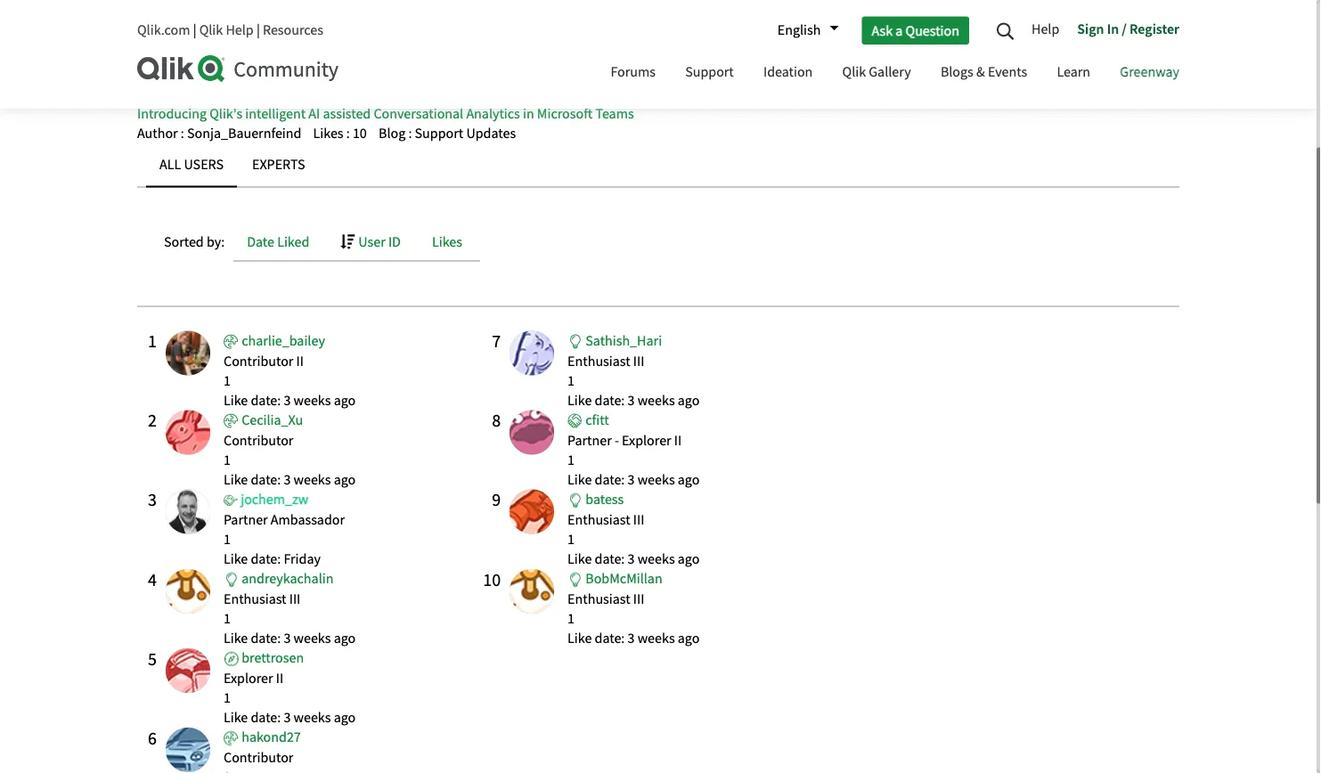 Task type: describe. For each thing, give the bounding box(es) containing it.
date liked link
[[234, 223, 323, 261]]

jochem_zw image
[[166, 490, 210, 534]]

bobmcmillan
[[586, 569, 662, 588]]

jochem_zw link
[[241, 490, 308, 508]]

all users
[[159, 155, 224, 173]]

3 for 4
[[284, 629, 291, 648]]

id
[[388, 232, 401, 251]]

/
[[1122, 20, 1127, 37]]

ask a question
[[872, 21, 959, 39]]

iii for 7
[[633, 352, 644, 370]]

partner ambassador image
[[224, 493, 238, 508]]

charlie_bailey link
[[242, 331, 325, 350]]

sign
[[1077, 20, 1104, 37]]

cecilia_xu image
[[166, 410, 210, 455]]

brettrosen link
[[242, 649, 304, 667]]

community link
[[137, 55, 579, 83]]

introducing for introducing qlik's intelligent ai assisted conversational analytics in microsoft teams
[[137, 105, 207, 123]]

who
[[898, 31, 925, 49]]

likes : 10
[[313, 124, 367, 143]]

1 for 5
[[224, 689, 231, 707]]

enthusiast iii image for 9
[[568, 493, 583, 508]]

english
[[777, 21, 821, 39]]

learn button
[[1044, 47, 1104, 100]]

batess
[[586, 490, 624, 508]]

like for 1
[[224, 391, 248, 409]]

ago for 5
[[334, 709, 356, 727]]

question
[[906, 21, 959, 39]]

qlik help link
[[199, 21, 254, 39]]

qlik for qlik community
[[137, 31, 161, 49]]

charlie_bailey
[[242, 331, 325, 350]]

sonja_bauernfeind
[[187, 124, 301, 143]]

events for blogs & events "dropdown button" on the right top of the page
[[988, 63, 1027, 81]]

blogs & events link
[[251, 31, 337, 49]]

hakond27
[[242, 728, 301, 746]]

jochem_zw
[[241, 490, 308, 508]]

menu bar containing forums
[[597, 47, 1193, 100]]

4
[[148, 568, 157, 591]]

date: for 10
[[595, 629, 625, 648]]

1 for 7
[[568, 372, 575, 390]]

assisted for conversational
[[323, 105, 371, 123]]

3 contributor from the top
[[224, 749, 293, 767]]

cfitt link
[[586, 411, 609, 429]]

1 for 9
[[568, 530, 575, 549]]

user id
[[358, 232, 401, 251]]

like for 5
[[224, 709, 248, 727]]

like for 3
[[224, 550, 248, 568]]

1 horizontal spatial help
[[1032, 20, 1059, 38]]

microsoft
[[537, 105, 593, 123]]

weeks for 5
[[294, 709, 331, 727]]

iii for 9
[[633, 511, 644, 529]]

sathish_hari
[[586, 331, 662, 350]]

7
[[492, 330, 501, 353]]

andreykachalin
[[242, 569, 334, 588]]

date: for 9
[[595, 550, 625, 568]]

qlik's for introducing qlik's intelligent ai assisted convers...
[[659, 31, 692, 49]]

like for 10
[[568, 629, 592, 648]]

3 for 7
[[628, 391, 635, 409]]

support inside popup button
[[685, 63, 734, 81]]

introducing qlik's intelligent ai assisted convers... link
[[586, 31, 882, 49]]

qlik gallery link
[[829, 47, 924, 100]]

forums button
[[597, 47, 669, 100]]

qlik community link
[[137, 31, 234, 49]]

blogs & events button
[[927, 47, 1041, 100]]

blogs for blogs & events link
[[251, 31, 283, 49]]

all users link
[[146, 143, 237, 187]]

ai for conversational
[[309, 105, 320, 123]]

introducing for introducing qlik's intelligent ai assisted convers...
[[586, 31, 656, 49]]

: for author : sonja_bauernfeind
[[181, 124, 184, 143]]

weeks inside partner - explorer ii 1 like date: 3 weeks ago
[[638, 470, 675, 489]]

3 inside contributor 1 like date: 3 weeks ago
[[284, 470, 291, 489]]

batess image
[[510, 490, 554, 534]]

1 for 3
[[224, 530, 231, 549]]

a
[[896, 21, 903, 39]]

date: for 7
[[595, 391, 625, 409]]

ideation button
[[750, 47, 826, 100]]

experts
[[252, 155, 305, 173]]

sign in / register
[[1077, 20, 1179, 37]]

sign in / register link
[[1068, 13, 1179, 47]]

1 | from the left
[[193, 21, 196, 39]]

introducing qlik's intelligent ai assisted convers...
[[586, 31, 882, 49]]

in
[[1107, 20, 1119, 37]]

cfitt
[[586, 411, 609, 429]]

convers...
[[823, 31, 882, 49]]

assisted for convers...
[[772, 31, 820, 49]]

1 vertical spatial 10
[[483, 568, 501, 591]]

user
[[358, 232, 385, 251]]

qlik gallery
[[842, 63, 911, 81]]

blogs & events for blogs & events link
[[251, 31, 337, 49]]

bobmcmillan link
[[586, 569, 662, 588]]

greenway link
[[1107, 47, 1193, 100]]

list containing qlik community
[[137, 17, 1130, 64]]

brettrosen
[[242, 649, 304, 667]]

qlik community
[[137, 31, 234, 49]]

1 vertical spatial community
[[234, 56, 339, 83]]

enthusiast for 4
[[224, 590, 286, 608]]

3 for 5
[[284, 709, 291, 727]]

date
[[247, 232, 274, 251]]

updates
[[466, 124, 516, 143]]

: right article
[[1029, 31, 1033, 49]]

partner ambassador 1 like date: friday
[[224, 511, 345, 568]]

ago for 7
[[678, 391, 700, 409]]

author
[[137, 124, 178, 143]]

partner for 8
[[568, 431, 612, 450]]

9
[[492, 489, 501, 512]]

weeks for 9
[[638, 550, 675, 568]]

date: for 1
[[251, 391, 281, 409]]

weeks for 7
[[638, 391, 675, 409]]

qlik.com | qlik help | resources
[[137, 21, 323, 39]]

enthusiast iii image for 7
[[568, 334, 583, 349]]

explorer ii 1 like date: 3 weeks ago
[[224, 669, 356, 727]]

iii for 10
[[633, 590, 644, 608]]

contributor image for 2
[[224, 413, 239, 429]]

weeks for 1
[[294, 391, 331, 409]]

iii for 4
[[289, 590, 300, 608]]

date: inside partner - explorer ii 1 like date: 3 weeks ago
[[595, 470, 625, 489]]

contributor image for 6
[[224, 731, 239, 746]]

tab list containing all users
[[137, 143, 1179, 187]]

introducing qlik's intelligent ai assisted conversational analytics in microsoft teams
[[137, 105, 634, 123]]

date: inside contributor 1 like date: 3 weeks ago
[[251, 470, 281, 489]]

register
[[1130, 20, 1179, 37]]

support inside list
[[415, 124, 463, 143]]

partner for 3
[[224, 511, 268, 529]]

ai for convers...
[[758, 31, 769, 49]]

batess link
[[586, 490, 624, 508]]

friday
[[284, 550, 321, 568]]

like for 9
[[568, 550, 592, 568]]

blogs for blogs & events "dropdown button" on the right top of the page
[[941, 63, 974, 81]]

ago for 9
[[678, 550, 700, 568]]

ask
[[872, 21, 893, 39]]

3 inside partner - explorer ii 1 like date: 3 weeks ago
[[628, 470, 635, 489]]

blogs & events for blogs & events "dropdown button" on the right top of the page
[[941, 63, 1027, 81]]

like inside partner - explorer ii 1 like date: 3 weeks ago
[[568, 470, 592, 489]]

1 for 1
[[224, 372, 231, 390]]

ago for 4
[[334, 629, 356, 648]]

intelligent for convers...
[[694, 31, 755, 49]]

hakond27 link
[[242, 728, 301, 746]]

: for likes : 10
[[346, 124, 350, 143]]

liked for date
[[277, 232, 309, 251]]

partner - explorer ii image
[[568, 413, 583, 429]]

enthusiast for 7
[[568, 352, 630, 370]]

1 inside contributor 1 like date: 3 weeks ago
[[224, 451, 231, 469]]

partner - explorer ii 1 like date: 3 weeks ago
[[568, 431, 700, 489]]

contributor for 2
[[224, 431, 293, 450]]

bobmcmillan image
[[510, 569, 554, 614]]

explorer inside explorer ii 1 like date: 3 weeks ago
[[224, 669, 273, 688]]

conversational
[[374, 105, 463, 123]]

date liked
[[247, 232, 309, 251]]



Task type: vqa. For each thing, say whether or not it's contained in the screenshot.
News
no



Task type: locate. For each thing, give the bounding box(es) containing it.
date: for 3
[[251, 550, 281, 568]]

users down 'author : sonja_bauernfeind' at the left
[[184, 155, 224, 173]]

0 horizontal spatial ii
[[276, 669, 283, 688]]

explorer down explorer ii icon
[[224, 669, 273, 688]]

0 vertical spatial partner
[[568, 431, 612, 450]]

0 vertical spatial 10
[[353, 124, 367, 143]]

date: up cfitt
[[595, 391, 625, 409]]

ii right -
[[674, 431, 682, 450]]

|
[[193, 21, 196, 39], [256, 21, 260, 39]]

& for blogs & events "dropdown button" on the right top of the page
[[976, 63, 985, 81]]

weeks for 10
[[638, 629, 675, 648]]

intelligent for conversational
[[245, 105, 306, 123]]

1 down partner ambassador icon
[[224, 530, 231, 549]]

ago inside contributor ii 1 like date: 3 weeks ago
[[334, 391, 356, 409]]

enthusiast iii 1 like date: 3 weeks ago for 7
[[568, 352, 700, 409]]

qlik image
[[137, 55, 226, 82]]

10
[[353, 124, 367, 143], [483, 568, 501, 591]]

1 vertical spatial assisted
[[323, 105, 371, 123]]

contributor
[[224, 352, 293, 370], [224, 431, 293, 450], [224, 749, 293, 767]]

all
[[1035, 31, 1050, 49], [159, 155, 181, 173]]

qlik right the qlik.com
[[199, 21, 223, 39]]

like up batess link
[[568, 470, 592, 489]]

weeks inside explorer ii 1 like date: 3 weeks ago
[[294, 709, 331, 727]]

like inside contributor 1 like date: 3 weeks ago
[[224, 470, 248, 489]]

: down introducing qlik's intelligent ai assisted conversational analytics in microsoft teams link
[[346, 124, 350, 143]]

resources
[[263, 21, 323, 39]]

enthusiast iii 1 like date: 3 weeks ago down bobmcmillan
[[568, 590, 700, 648]]

10 left blog
[[353, 124, 367, 143]]

1 vertical spatial likes
[[432, 232, 462, 251]]

date: for 5
[[251, 709, 281, 727]]

qlik.com
[[137, 21, 190, 39]]

ii down charlie_bailey link
[[296, 352, 304, 370]]

0 vertical spatial introducing
[[586, 31, 656, 49]]

likes up experts link
[[313, 124, 343, 143]]

who liked this article : all users
[[898, 31, 1086, 49]]

help right article
[[1032, 20, 1059, 38]]

1 horizontal spatial liked
[[928, 31, 960, 49]]

contributor image
[[224, 413, 239, 429], [224, 731, 239, 746]]

support down "introducing qlik's intelligent ai assisted convers..."
[[685, 63, 734, 81]]

1 horizontal spatial intelligent
[[694, 31, 755, 49]]

0 vertical spatial events
[[298, 31, 337, 49]]

weeks inside contributor ii 1 like date: 3 weeks ago
[[294, 391, 331, 409]]

0 horizontal spatial qlik's
[[210, 105, 242, 123]]

ago inside contributor 1 like date: 3 weeks ago
[[334, 470, 356, 489]]

date: inside partner ambassador 1 like date: friday
[[251, 550, 281, 568]]

date: up hakond27
[[251, 709, 281, 727]]

2 contributor from the top
[[224, 431, 293, 450]]

contributor inside contributor 1 like date: 3 weeks ago
[[224, 431, 293, 450]]

introducing inside list
[[586, 31, 656, 49]]

forums
[[611, 63, 656, 81]]

enthusiast iii image
[[568, 334, 583, 349], [568, 572, 583, 587]]

0 horizontal spatial enthusiast iii image
[[224, 572, 239, 587]]

like inside explorer ii 1 like date: 3 weeks ago
[[224, 709, 248, 727]]

0 vertical spatial intelligent
[[694, 31, 755, 49]]

like up bobmcmillan link
[[568, 550, 592, 568]]

2 horizontal spatial qlik
[[842, 63, 866, 81]]

qlik's
[[659, 31, 692, 49], [210, 105, 242, 123]]

2 vertical spatial contributor
[[224, 749, 293, 767]]

iii down bobmcmillan
[[633, 590, 644, 608]]

enthusiast iii image right "andreykachalin" image
[[224, 572, 239, 587]]

support down the conversational
[[415, 124, 463, 143]]

resources link
[[263, 21, 323, 39]]

qlik
[[199, 21, 223, 39], [137, 31, 161, 49], [842, 63, 866, 81]]

1 down contributor ii image
[[224, 372, 231, 390]]

1 horizontal spatial ai
[[758, 31, 769, 49]]

0 horizontal spatial support
[[415, 124, 463, 143]]

sorted
[[164, 233, 204, 251]]

community up qlik image on the top
[[164, 31, 234, 49]]

list
[[137, 17, 1130, 64], [133, 124, 1179, 143]]

like up "partner - explorer ii" image on the bottom left of page
[[568, 391, 592, 409]]

1 right batess image
[[568, 530, 575, 549]]

1 horizontal spatial qlik's
[[659, 31, 692, 49]]

cfitt image
[[510, 410, 554, 455]]

iii down partner - explorer ii 1 like date: 3 weeks ago
[[633, 511, 644, 529]]

3 for 9
[[628, 550, 635, 568]]

likes inside list
[[313, 124, 343, 143]]

1 horizontal spatial likes
[[432, 232, 462, 251]]

analytics
[[466, 105, 520, 123]]

help left resources link
[[226, 21, 254, 39]]

1 vertical spatial partner
[[224, 511, 268, 529]]

1 vertical spatial intelligent
[[245, 105, 306, 123]]

contributor image left the 'hakond27' 'link' in the left bottom of the page
[[224, 731, 239, 746]]

2 horizontal spatial ii
[[674, 431, 682, 450]]

1 inside explorer ii 1 like date: 3 weeks ago
[[224, 689, 231, 707]]

events
[[298, 31, 337, 49], [988, 63, 1027, 81]]

enthusiast
[[568, 352, 630, 370], [568, 511, 630, 529], [224, 590, 286, 608], [568, 590, 630, 608]]

like for 4
[[224, 629, 248, 648]]

1 for 4
[[224, 610, 231, 628]]

1 vertical spatial &
[[976, 63, 985, 81]]

0 horizontal spatial users
[[184, 155, 224, 173]]

1 vertical spatial events
[[988, 63, 1027, 81]]

by:
[[207, 233, 225, 251]]

weeks for 4
[[294, 629, 331, 648]]

assisted
[[772, 31, 820, 49], [323, 105, 371, 123]]

ai up 'likes : 10'
[[309, 105, 320, 123]]

1 inside partner - explorer ii 1 like date: 3 weeks ago
[[568, 451, 575, 469]]

users up learn
[[1053, 31, 1086, 49]]

0 vertical spatial assisted
[[772, 31, 820, 49]]

events inside "dropdown button"
[[988, 63, 1027, 81]]

0 horizontal spatial |
[[193, 21, 196, 39]]

1 horizontal spatial explorer
[[622, 431, 671, 450]]

explorer right -
[[622, 431, 671, 450]]

liked left 'this'
[[928, 31, 960, 49]]

like for 7
[[568, 391, 592, 409]]

date: down bobmcmillan
[[595, 629, 625, 648]]

andreykachalin image
[[166, 569, 210, 614]]

list up teams
[[137, 17, 1130, 64]]

ago for 1
[[334, 391, 356, 409]]

andreykachalin link
[[242, 569, 334, 588]]

2 vertical spatial ii
[[276, 669, 283, 688]]

experts link
[[239, 143, 318, 187]]

tab list
[[137, 143, 1179, 187]]

enthusiast down andreykachalin link
[[224, 590, 286, 608]]

1 horizontal spatial assisted
[[772, 31, 820, 49]]

ai inside list
[[758, 31, 769, 49]]

1 vertical spatial enthusiast iii image
[[224, 572, 239, 587]]

learn
[[1057, 63, 1090, 81]]

all right article
[[1035, 31, 1050, 49]]

enthusiast iii 1 like date: 3 weeks ago down andreykachalin
[[224, 590, 356, 648]]

blogs & events inside "dropdown button"
[[941, 63, 1027, 81]]

this
[[963, 31, 985, 49]]

ask a question link
[[862, 16, 969, 44]]

10 left bobmcmillan image
[[483, 568, 501, 591]]

like inside partner ambassador 1 like date: friday
[[224, 550, 248, 568]]

0 vertical spatial enthusiast iii image
[[568, 334, 583, 349]]

community
[[164, 31, 234, 49], [234, 56, 339, 83]]

english button
[[769, 15, 839, 45]]

enthusiast iii image right bobmcmillan image
[[568, 572, 583, 587]]

date: inside explorer ii 1 like date: 3 weeks ago
[[251, 709, 281, 727]]

1 vertical spatial introducing
[[137, 105, 207, 123]]

community down blogs & events link
[[234, 56, 339, 83]]

events inside list
[[298, 31, 337, 49]]

5
[[148, 648, 157, 671]]

: right 'author'
[[181, 124, 184, 143]]

3 inside contributor ii 1 like date: 3 weeks ago
[[284, 391, 291, 409]]

1 inside contributor ii 1 like date: 3 weeks ago
[[224, 372, 231, 390]]

1 vertical spatial support
[[415, 124, 463, 143]]

date: up bobmcmillan
[[595, 550, 625, 568]]

0 vertical spatial list
[[137, 17, 1130, 64]]

enthusiast down bobmcmillan
[[568, 590, 630, 608]]

0 horizontal spatial help
[[226, 21, 254, 39]]

1 vertical spatial explorer
[[224, 669, 273, 688]]

enthusiast iii 1 like date: 3 weeks ago for 9
[[568, 511, 700, 568]]

sathish_hari image
[[510, 331, 554, 375]]

ii
[[296, 352, 304, 370], [674, 431, 682, 450], [276, 669, 283, 688]]

0 horizontal spatial assisted
[[323, 105, 371, 123]]

enthusiast iii 1 like date: 3 weeks ago up bobmcmillan
[[568, 511, 700, 568]]

& down 'this'
[[976, 63, 985, 81]]

list containing author : sonja_bauernfeind
[[133, 124, 1179, 143]]

partner inside partner ambassador 1 like date: friday
[[224, 511, 268, 529]]

iii down the "sathish_hari"
[[633, 352, 644, 370]]

1 horizontal spatial enthusiast iii image
[[568, 493, 583, 508]]

0 vertical spatial community
[[164, 31, 234, 49]]

0 vertical spatial ii
[[296, 352, 304, 370]]

1 vertical spatial ai
[[309, 105, 320, 123]]

1 horizontal spatial &
[[976, 63, 985, 81]]

all down 'author'
[[159, 155, 181, 173]]

1 vertical spatial contributor image
[[224, 731, 239, 746]]

enthusiast iii 1 like date: 3 weeks ago for 4
[[224, 590, 356, 648]]

qlik for qlik gallery
[[842, 63, 866, 81]]

liked right the "date"
[[277, 232, 309, 251]]

contributor for 1
[[224, 352, 293, 370]]

1 vertical spatial enthusiast iii image
[[568, 572, 583, 587]]

enthusiast iii 1 like date: 3 weeks ago down the "sathish_hari"
[[568, 352, 700, 409]]

1 vertical spatial blogs & events
[[941, 63, 1027, 81]]

liked for who
[[928, 31, 960, 49]]

introducing up 'author'
[[137, 105, 207, 123]]

partner down partner ambassador icon
[[224, 511, 268, 529]]

ambassador
[[271, 511, 345, 529]]

contributor down the charlie_bailey
[[224, 352, 293, 370]]

greenway
[[1120, 63, 1179, 81]]

date: for 4
[[251, 629, 281, 648]]

date: up the brettrosen
[[251, 629, 281, 648]]

-
[[615, 431, 619, 450]]

enthusiast down batess link
[[568, 511, 630, 529]]

1 vertical spatial all
[[159, 155, 181, 173]]

ii inside contributor ii 1 like date: 3 weeks ago
[[296, 352, 304, 370]]

0 vertical spatial support
[[685, 63, 734, 81]]

like up 'cecilia_xu' link
[[224, 391, 248, 409]]

0 vertical spatial likes
[[313, 124, 343, 143]]

enthusiast iii image left batess link
[[568, 493, 583, 508]]

1 vertical spatial contributor
[[224, 431, 293, 450]]

0 vertical spatial explorer
[[622, 431, 671, 450]]

date: inside contributor ii 1 like date: 3 weeks ago
[[251, 391, 281, 409]]

qlik's inside list
[[659, 31, 692, 49]]

1 enthusiast iii image from the top
[[568, 334, 583, 349]]

1 left charlie_bailey image
[[148, 330, 157, 353]]

weeks inside contributor 1 like date: 3 weeks ago
[[294, 470, 331, 489]]

1 horizontal spatial all
[[1035, 31, 1050, 49]]

enthusiast for 9
[[568, 511, 630, 529]]

1 horizontal spatial introducing
[[586, 31, 656, 49]]

0 vertical spatial contributor image
[[224, 413, 239, 429]]

0 horizontal spatial blogs
[[251, 31, 283, 49]]

enthusiast iii 1 like date: 3 weeks ago
[[568, 352, 700, 409], [568, 511, 700, 568], [224, 590, 356, 648], [568, 590, 700, 648]]

1 right bobmcmillan image
[[568, 610, 575, 628]]

date: up cecilia_xu
[[251, 391, 281, 409]]

ideation
[[763, 63, 813, 81]]

all inside list
[[1035, 31, 1050, 49]]

date: up jochem_zw
[[251, 470, 281, 489]]

2 enthusiast iii image from the top
[[568, 572, 583, 587]]

contributor image left 'cecilia_xu' link
[[224, 413, 239, 429]]

iii down andreykachalin link
[[289, 590, 300, 608]]

0 vertical spatial liked
[[928, 31, 960, 49]]

like up partner ambassador icon
[[224, 470, 248, 489]]

1 vertical spatial list
[[133, 124, 1179, 143]]

explorer
[[622, 431, 671, 450], [224, 669, 273, 688]]

user id link
[[327, 223, 414, 261]]

list down teams
[[133, 124, 1179, 143]]

explorer ii image
[[224, 652, 239, 667]]

1 horizontal spatial users
[[1053, 31, 1086, 49]]

blogs inside "dropdown button"
[[941, 63, 974, 81]]

like up andreykachalin link
[[224, 550, 248, 568]]

ii for 5
[[276, 669, 283, 688]]

liked
[[928, 31, 960, 49], [277, 232, 309, 251]]

introducing
[[586, 31, 656, 49], [137, 105, 207, 123]]

1 up "partner - explorer ii" image on the bottom left of page
[[568, 372, 575, 390]]

0 horizontal spatial all
[[159, 155, 181, 173]]

date: up andreykachalin link
[[251, 550, 281, 568]]

0 horizontal spatial &
[[286, 31, 295, 49]]

qlik.com link
[[137, 21, 190, 39]]

1 horizontal spatial |
[[256, 21, 260, 39]]

1 horizontal spatial qlik
[[199, 21, 223, 39]]

article
[[988, 31, 1026, 49]]

0 vertical spatial ai
[[758, 31, 769, 49]]

support button
[[672, 47, 747, 100]]

0 horizontal spatial introducing
[[137, 105, 207, 123]]

blog
[[379, 124, 406, 143]]

assisted up ideation
[[772, 31, 820, 49]]

0 vertical spatial blogs & events
[[251, 31, 337, 49]]

8
[[492, 409, 501, 433]]

1 up partner ambassador icon
[[224, 451, 231, 469]]

qlik up qlik image on the top
[[137, 31, 161, 49]]

blog : support updates
[[379, 124, 516, 143]]

enthusiast iii image right sathish_hari image
[[568, 334, 583, 349]]

likes
[[313, 124, 343, 143], [432, 232, 462, 251]]

3 inside explorer ii 1 like date: 3 weeks ago
[[284, 709, 291, 727]]

contributor inside contributor ii 1 like date: 3 weeks ago
[[224, 352, 293, 370]]

2
[[148, 409, 157, 433]]

all inside tab list
[[159, 155, 181, 173]]

help link
[[1032, 13, 1068, 47]]

1 vertical spatial liked
[[277, 232, 309, 251]]

users inside list
[[1053, 31, 1086, 49]]

qlik down convers...
[[842, 63, 866, 81]]

liked inside list
[[928, 31, 960, 49]]

1 horizontal spatial blogs & events
[[941, 63, 1027, 81]]

gallery
[[869, 63, 911, 81]]

ago inside partner - explorer ii 1 like date: 3 weeks ago
[[678, 470, 700, 489]]

users
[[1053, 31, 1086, 49], [184, 155, 224, 173]]

ago inside explorer ii 1 like date: 3 weeks ago
[[334, 709, 356, 727]]

1 contributor image from the top
[[224, 413, 239, 429]]

0 horizontal spatial likes
[[313, 124, 343, 143]]

2 contributor image from the top
[[224, 731, 239, 746]]

ii down 'brettrosen' link
[[276, 669, 283, 688]]

contributor down hakond27
[[224, 749, 293, 767]]

ago for 10
[[678, 629, 700, 648]]

blogs inside list
[[251, 31, 283, 49]]

partner inside partner - explorer ii 1 like date: 3 weeks ago
[[568, 431, 612, 450]]

2 | from the left
[[256, 21, 260, 39]]

1 horizontal spatial ii
[[296, 352, 304, 370]]

likes right the id
[[432, 232, 462, 251]]

hakond27 image
[[166, 728, 210, 772]]

events for blogs & events link
[[298, 31, 337, 49]]

author : sonja_bauernfeind
[[137, 124, 301, 143]]

1 down explorer ii icon
[[224, 689, 231, 707]]

0 horizontal spatial 10
[[353, 124, 367, 143]]

iii
[[633, 352, 644, 370], [633, 511, 644, 529], [289, 590, 300, 608], [633, 590, 644, 608]]

0 horizontal spatial qlik
[[137, 31, 161, 49]]

likes for likes : 10
[[313, 124, 343, 143]]

enthusiast iii image for 4
[[224, 572, 239, 587]]

1 horizontal spatial support
[[685, 63, 734, 81]]

| right the qlik.com
[[193, 21, 196, 39]]

3 for 1
[[284, 391, 291, 409]]

1 inside partner ambassador 1 like date: friday
[[224, 530, 231, 549]]

| right qlik help link
[[256, 21, 260, 39]]

sathish_hari link
[[586, 331, 662, 350]]

enthusiast iii image
[[568, 493, 583, 508], [224, 572, 239, 587]]

contributor 1 like date: 3 weeks ago
[[224, 431, 356, 489]]

: for blog : support updates
[[408, 124, 412, 143]]

&
[[286, 31, 295, 49], [976, 63, 985, 81]]

introducing qlik's intelligent ai assisted conversational analytics in microsoft teams link
[[137, 105, 634, 123]]

enthusiast iii 1 like date: 3 weeks ago for 10
[[568, 590, 700, 648]]

like up explorer ii icon
[[224, 629, 248, 648]]

1 vertical spatial blogs
[[941, 63, 974, 81]]

: right blog
[[408, 124, 412, 143]]

0 horizontal spatial ai
[[309, 105, 320, 123]]

& inside list
[[286, 31, 295, 49]]

qlik's for introducing qlik's intelligent ai assisted conversational analytics in microsoft teams
[[210, 105, 242, 123]]

1 for 10
[[568, 610, 575, 628]]

ai left english in the top right of the page
[[758, 31, 769, 49]]

1 horizontal spatial 10
[[483, 568, 501, 591]]

ii inside partner - explorer ii 1 like date: 3 weeks ago
[[674, 431, 682, 450]]

intelligent
[[694, 31, 755, 49], [245, 105, 306, 123]]

introducing up forums
[[586, 31, 656, 49]]

likes inside likes link
[[432, 232, 462, 251]]

ii inside explorer ii 1 like date: 3 weeks ago
[[276, 669, 283, 688]]

0 vertical spatial qlik's
[[659, 31, 692, 49]]

partner down cfitt
[[568, 431, 612, 450]]

& for blogs & events link
[[286, 31, 295, 49]]

0 vertical spatial users
[[1053, 31, 1086, 49]]

teams
[[595, 105, 634, 123]]

like
[[224, 391, 248, 409], [568, 391, 592, 409], [224, 470, 248, 489], [568, 470, 592, 489], [224, 550, 248, 568], [568, 550, 592, 568], [224, 629, 248, 648], [568, 629, 592, 648], [224, 709, 248, 727]]

0 vertical spatial &
[[286, 31, 295, 49]]

contributor down 'cecilia_xu' link
[[224, 431, 293, 450]]

sorted by:
[[164, 233, 225, 251]]

likes link
[[419, 223, 476, 261]]

0 vertical spatial contributor
[[224, 352, 293, 370]]

blogs & events inside list
[[251, 31, 337, 49]]

like down bobmcmillan
[[568, 629, 592, 648]]

1
[[148, 330, 157, 353], [224, 372, 231, 390], [568, 372, 575, 390], [224, 451, 231, 469], [568, 451, 575, 469], [224, 530, 231, 549], [568, 530, 575, 549], [224, 610, 231, 628], [568, 610, 575, 628], [224, 689, 231, 707]]

0 vertical spatial blogs
[[251, 31, 283, 49]]

contributor ii image
[[224, 334, 239, 349]]

0 horizontal spatial explorer
[[224, 669, 273, 688]]

explorer inside partner - explorer ii 1 like date: 3 weeks ago
[[622, 431, 671, 450]]

ii for 1
[[296, 352, 304, 370]]

qlik inside qlik gallery link
[[842, 63, 866, 81]]

1 down "partner - explorer ii" image on the bottom left of page
[[568, 451, 575, 469]]

1 up explorer ii icon
[[224, 610, 231, 628]]

enthusiast down the "sathish_hari"
[[568, 352, 630, 370]]

1 horizontal spatial blogs
[[941, 63, 974, 81]]

0 vertical spatial enthusiast iii image
[[568, 493, 583, 508]]

partner
[[568, 431, 612, 450], [224, 511, 268, 529]]

cecilia_xu link
[[242, 411, 303, 429]]

cecilia_xu
[[242, 411, 303, 429]]

1 vertical spatial ii
[[674, 431, 682, 450]]

contributor ii 1 like date: 3 weeks ago
[[224, 352, 356, 409]]

1 vertical spatial users
[[184, 155, 224, 173]]

3 for 10
[[628, 629, 635, 648]]

0 vertical spatial all
[[1035, 31, 1050, 49]]

like inside contributor ii 1 like date: 3 weeks ago
[[224, 391, 248, 409]]

& right qlik help link
[[286, 31, 295, 49]]

enthusiast for 10
[[568, 590, 630, 608]]

0 horizontal spatial blogs & events
[[251, 31, 337, 49]]

0 horizontal spatial partner
[[224, 511, 268, 529]]

0 horizontal spatial events
[[298, 31, 337, 49]]

1 vertical spatial qlik's
[[210, 105, 242, 123]]

0 horizontal spatial intelligent
[[245, 105, 306, 123]]

1 horizontal spatial partner
[[568, 431, 612, 450]]

events up community link
[[298, 31, 337, 49]]

like up the 'hakond27' 'link' in the left bottom of the page
[[224, 709, 248, 727]]

brettrosen image
[[166, 648, 210, 693]]

events down article
[[988, 63, 1027, 81]]

charlie_bailey image
[[166, 331, 210, 375]]

assisted up 'likes : 10'
[[323, 105, 371, 123]]

& inside blogs & events "dropdown button"
[[976, 63, 985, 81]]

6
[[148, 727, 157, 750]]

menu bar
[[597, 47, 1193, 100]]

users inside tab list
[[184, 155, 224, 173]]

0 horizontal spatial liked
[[277, 232, 309, 251]]

date: up batess link
[[595, 470, 625, 489]]

ago
[[334, 391, 356, 409], [678, 391, 700, 409], [334, 470, 356, 489], [678, 470, 700, 489], [678, 550, 700, 568], [334, 629, 356, 648], [678, 629, 700, 648], [334, 709, 356, 727]]

likes for likes
[[432, 232, 462, 251]]

1 horizontal spatial events
[[988, 63, 1027, 81]]

enthusiast iii image for 10
[[568, 572, 583, 587]]

1 contributor from the top
[[224, 352, 293, 370]]



